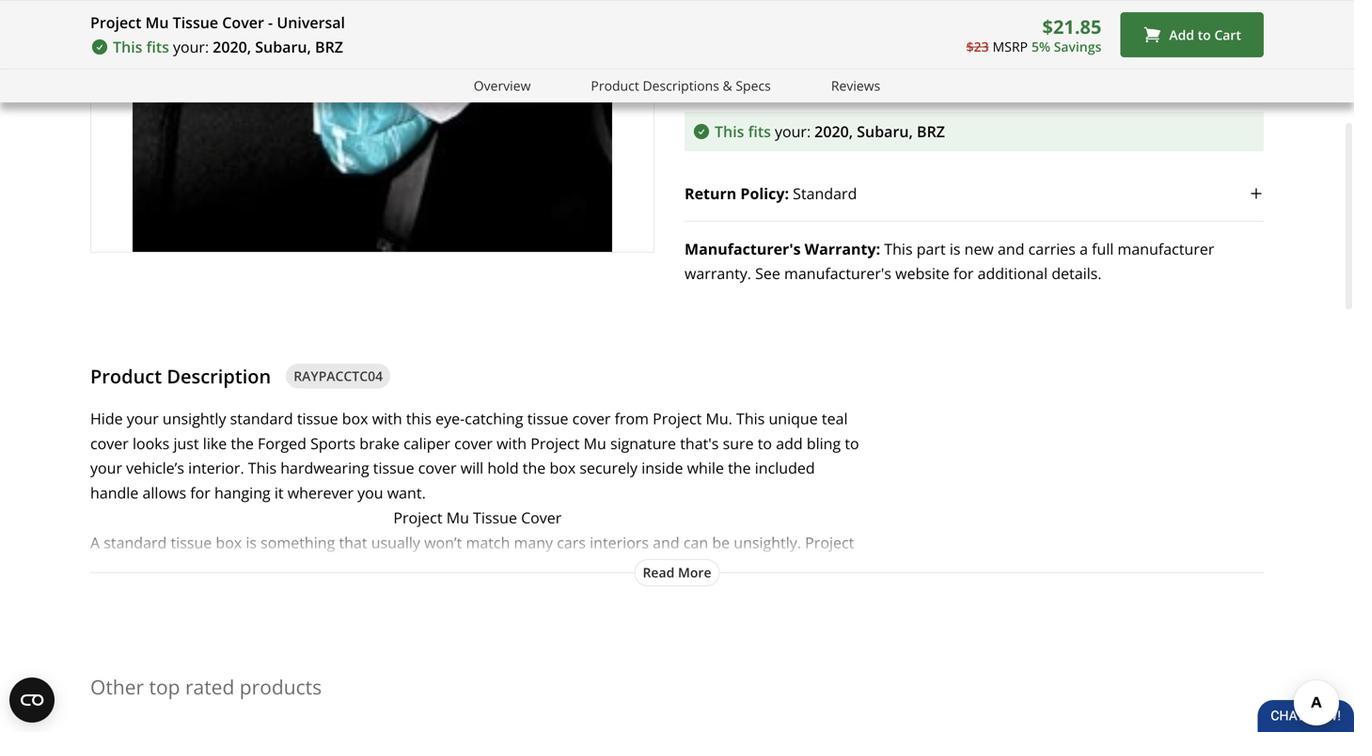 Task type: describe. For each thing, give the bounding box(es) containing it.
read
[[643, 564, 675, 582]]

designed
[[90, 582, 154, 603]]

1 vertical spatial brz
[[917, 121, 945, 141]]

0 vertical spatial like
[[203, 433, 227, 454]]

cart
[[1215, 26, 1242, 44]]

products
[[240, 674, 322, 701]]

tissue down "designed"
[[90, 607, 134, 627]]

tissue up great at left bottom
[[171, 533, 212, 553]]

for inside the hide your unsightly standard tissue box with this eye-catching tissue cover from project mu. this unique teal cover looks just like the forged sports brake caliper cover with project mu signature that's sure to add bling to your vehicle's interior. this hardwearing tissue cover will hold the box securely inside while the included handle allows for hanging it wherever you want. project mu tissue cover a standard tissue box is something that usually won't match many cars interiors and can be unsightly. project mu offers a great looking solution with their tissue cover. it not only covers that ugly tissue box, but is designed to look just like a forged sports 4 piston 4 pad caliper in the signature project mu teal color. the tissue cover holds on to the tissue box securely and even features a handle so you can hang your tissue box in a convenient area or somewhere it won't fly around.
[[190, 483, 211, 503]]

will
[[461, 458, 484, 478]]

pad
[[454, 582, 481, 603]]

the down sure
[[728, 458, 751, 478]]

2 horizontal spatial your
[[742, 607, 774, 627]]

ugly
[[654, 558, 682, 578]]

cars
[[557, 533, 586, 553]]

warranty.
[[685, 263, 752, 283]]

0 horizontal spatial it
[[275, 483, 284, 503]]

usually
[[371, 533, 420, 553]]

1 horizontal spatial your
[[127, 409, 159, 429]]

savings
[[1054, 37, 1102, 55]]

piston
[[394, 582, 438, 603]]

tissue left -
[[173, 12, 218, 32]]

other
[[90, 674, 144, 701]]

1 horizontal spatial teal
[[822, 409, 848, 429]]

inside
[[642, 458, 683, 478]]

the up interior. at the bottom
[[231, 433, 254, 454]]

a left great at left bottom
[[162, 558, 170, 578]]

a right features
[[560, 607, 569, 627]]

authorized
[[685, 78, 747, 95]]

add to cart
[[1170, 26, 1242, 44]]

to inside the add to cart button
[[1198, 26, 1211, 44]]

1 vertical spatial you
[[645, 607, 671, 627]]

tissue down be
[[686, 558, 728, 578]]

0 horizontal spatial and
[[430, 607, 457, 627]]

return
[[685, 183, 737, 204]]

interiors
[[590, 533, 649, 553]]

0 vertical spatial you
[[358, 483, 383, 503]]

hardwearing
[[281, 458, 369, 478]]

solution
[[269, 558, 326, 578]]

0 vertical spatial securely
[[580, 458, 638, 478]]

excellent
[[1049, 27, 1105, 43]]

rated excellent & trusted
[[1010, 27, 1167, 43]]

1 vertical spatial signature
[[582, 582, 647, 603]]

from
[[615, 409, 649, 429]]

overview link
[[474, 75, 531, 97]]

project mu tissue cover - universal
[[90, 12, 345, 32]]

1 horizontal spatial 2020,
[[815, 121, 853, 141]]

cover up will
[[454, 433, 493, 454]]

or
[[236, 632, 251, 652]]

0 vertical spatial cover
[[222, 12, 264, 32]]

bling
[[807, 433, 841, 454]]

a inside 'this part is new and carries a full manufacturer warranty. see manufacturer's website for additional details.'
[[1080, 239, 1088, 259]]

1 vertical spatial this fits your: 2020, subaru, brz
[[715, 121, 945, 141]]

manufacturer
[[1118, 239, 1215, 259]]

raypacctc04
[[294, 367, 383, 385]]

cover down hide
[[90, 433, 129, 454]]

0 horizontal spatial securely
[[368, 607, 426, 627]]

0 vertical spatial forged
[[258, 433, 307, 454]]

of
[[791, 78, 803, 95]]

catching
[[465, 409, 523, 429]]

1 vertical spatial handle
[[572, 607, 621, 627]]

holds
[[183, 607, 221, 627]]

allows
[[142, 483, 186, 503]]

box up the brake
[[342, 409, 368, 429]]

0 horizontal spatial teal
[[731, 582, 757, 603]]

area
[[201, 632, 232, 652]]

0 vertical spatial sports
[[310, 433, 356, 454]]

the right hold
[[523, 458, 546, 478]]

tissue down raypacctc04
[[297, 409, 338, 429]]

cover.
[[449, 558, 494, 578]]

many
[[514, 533, 553, 553]]

$21.85 $23 msrp 5% savings
[[967, 13, 1102, 55]]

0 vertical spatial just
[[173, 433, 199, 454]]

$23
[[967, 37, 989, 55]]

box down the
[[823, 607, 849, 627]]

their
[[364, 558, 397, 578]]

full
[[1092, 239, 1114, 259]]

1 vertical spatial cover
[[521, 508, 562, 528]]

0 vertical spatial brz
[[315, 37, 343, 57]]

0 horizontal spatial that
[[339, 533, 367, 553]]

top
[[149, 674, 180, 701]]

while
[[687, 458, 724, 478]]

tissue up match
[[473, 508, 517, 528]]

mu.
[[706, 409, 733, 429]]

rated
[[1010, 27, 1046, 43]]

1 vertical spatial forged
[[280, 582, 328, 603]]

this down authorized
[[715, 121, 744, 141]]

it
[[497, 558, 507, 578]]

0 horizontal spatial your:
[[173, 37, 209, 57]]

1 vertical spatial sports
[[332, 582, 377, 603]]

0 vertical spatial can
[[684, 533, 708, 553]]

details.
[[1052, 263, 1102, 283]]

look
[[176, 582, 206, 603]]

1 horizontal spatial fits
[[748, 121, 771, 141]]

hang
[[703, 607, 738, 627]]

looking
[[215, 558, 266, 578]]

add
[[776, 433, 803, 454]]

1 horizontal spatial it
[[342, 632, 351, 652]]

return policy: standard
[[685, 183, 857, 204]]

unique
[[769, 409, 818, 429]]

sure
[[723, 433, 754, 454]]

vehicle's
[[126, 458, 184, 478]]

want.
[[387, 483, 426, 503]]

0 vertical spatial fits
[[146, 37, 169, 57]]

product description
[[90, 363, 271, 389]]

1 horizontal spatial is
[[793, 558, 804, 578]]

see
[[755, 263, 781, 283]]

0 vertical spatial subaru,
[[255, 37, 311, 57]]

& for excellent
[[1108, 27, 1117, 43]]

offers
[[117, 558, 158, 578]]

0 horizontal spatial your
[[90, 458, 122, 478]]

other top rated products
[[90, 674, 322, 701]]

standard
[[793, 183, 857, 204]]

on
[[225, 607, 244, 627]]

descriptions
[[643, 77, 719, 95]]

rated
[[185, 674, 235, 701]]

to left add
[[758, 433, 772, 454]]

not
[[511, 558, 535, 578]]

fly
[[397, 632, 413, 652]]

overview
[[474, 77, 531, 95]]

product descriptions & specs
[[591, 77, 771, 95]]

1 horizontal spatial in
[[538, 582, 551, 603]]

unsightly
[[163, 409, 226, 429]]

caliper
[[404, 433, 451, 454]]

features
[[498, 607, 556, 627]]

dealer
[[751, 78, 788, 95]]

1 vertical spatial can
[[675, 607, 699, 627]]

1 horizontal spatial won't
[[424, 533, 462, 553]]

brake
[[360, 433, 400, 454]]

authorized dealer of project mu
[[685, 78, 873, 95]]

add to cart button
[[1121, 12, 1264, 57]]

1 horizontal spatial that
[[621, 558, 650, 578]]

warranty:
[[805, 239, 881, 259]]

product for product descriptions & specs
[[591, 77, 639, 95]]

1 vertical spatial subaru,
[[857, 121, 913, 141]]

1 4 from the left
[[381, 582, 390, 603]]

add
[[1170, 26, 1195, 44]]

-
[[268, 12, 273, 32]]

1 vertical spatial won't
[[355, 632, 393, 652]]

0 horizontal spatial cover
[[138, 607, 179, 627]]

trusted
[[1120, 27, 1167, 43]]



Task type: vqa. For each thing, say whether or not it's contained in the screenshot.
2019 Subaru WRX STI 'WRX'
no



Task type: locate. For each thing, give the bounding box(es) containing it.
0 vertical spatial is
[[950, 239, 961, 259]]

1 horizontal spatial &
[[1108, 27, 1117, 43]]

your up the looks
[[127, 409, 159, 429]]

securely up fly
[[368, 607, 426, 627]]

around.
[[417, 632, 472, 652]]

a up other
[[107, 632, 116, 652]]

can left be
[[684, 533, 708, 553]]

standard down description
[[230, 409, 293, 429]]

2020, down project mu tissue cover - universal
[[213, 37, 251, 57]]

you right so
[[645, 607, 671, 627]]

0 horizontal spatial &
[[723, 77, 732, 95]]

is
[[950, 239, 961, 259], [246, 533, 257, 553], [793, 558, 804, 578]]

somewhere
[[255, 632, 338, 652]]

hide
[[90, 409, 123, 429]]

subaru,
[[255, 37, 311, 57], [857, 121, 913, 141]]

the
[[804, 582, 830, 603]]

with up hold
[[497, 433, 527, 454]]

hide your unsightly standard tissue box with this eye-catching tissue cover from project mu. this unique teal cover looks just like the forged sports brake caliper cover with project mu signature that's sure to add bling to your vehicle's interior. this hardwearing tissue cover will hold the box securely inside while the included handle allows for hanging it wherever you want. project mu tissue cover a standard tissue box is something that usually won't match many cars interiors and can be unsightly. project mu offers a great looking solution with their tissue cover. it not only covers that ugly tissue box, but is designed to look just like a forged sports 4 piston 4 pad caliper in the signature project mu teal color. the tissue cover holds on to the tissue box securely and even features a handle so you can hang your tissue box in a convenient area or somewhere it won't fly around.
[[90, 409, 859, 652]]

2 vertical spatial and
[[430, 607, 457, 627]]

just down unsightly
[[173, 433, 199, 454]]

0 vertical spatial your
[[127, 409, 159, 429]]

tissue
[[173, 12, 218, 32], [473, 508, 517, 528], [401, 558, 445, 578], [90, 607, 134, 627]]

0 horizontal spatial standard
[[104, 533, 167, 553]]

subaru, down -
[[255, 37, 311, 57]]

a down solution
[[267, 582, 276, 603]]

0 horizontal spatial handle
[[90, 483, 139, 503]]

cover down caliper
[[418, 458, 457, 478]]

and up ugly
[[653, 533, 680, 553]]

your down color.
[[742, 607, 774, 627]]

cover left from
[[573, 409, 611, 429]]

& for descriptions
[[723, 77, 732, 95]]

0 vertical spatial that
[[339, 533, 367, 553]]

product for product description
[[90, 363, 162, 389]]

open widget image
[[9, 678, 55, 723]]

product left descriptions
[[591, 77, 639, 95]]

for inside 'this part is new and carries a full manufacturer warranty. see manufacturer's website for additional details.'
[[954, 263, 974, 283]]

this inside 'this part is new and carries a full manufacturer warranty. see manufacturer's website for additional details.'
[[884, 239, 913, 259]]

sports up hardwearing
[[310, 433, 356, 454]]

mu inside "authorized dealer of project mu"
[[853, 78, 873, 95]]

2 horizontal spatial cover
[[521, 508, 562, 528]]

handle down the 'vehicle's'
[[90, 483, 139, 503]]

1 horizontal spatial with
[[372, 409, 402, 429]]

is right but at the right
[[793, 558, 804, 578]]

with
[[372, 409, 402, 429], [497, 433, 527, 454], [330, 558, 360, 578]]

1 horizontal spatial product
[[591, 77, 639, 95]]

interior.
[[188, 458, 244, 478]]

2020, down 'project mu' link
[[815, 121, 853, 141]]

1 vertical spatial and
[[653, 533, 680, 553]]

0 vertical spatial with
[[372, 409, 402, 429]]

0 horizontal spatial fits
[[146, 37, 169, 57]]

manufacturer's warranty:
[[685, 239, 881, 259]]

1 horizontal spatial your:
[[775, 121, 811, 141]]

teal down box, on the bottom right
[[731, 582, 757, 603]]

manufacturer's
[[685, 239, 801, 259]]

1 vertical spatial is
[[246, 533, 257, 553]]

2 4 from the left
[[441, 582, 450, 603]]

0 vertical spatial in
[[538, 582, 551, 603]]

cover
[[573, 409, 611, 429], [90, 433, 129, 454], [454, 433, 493, 454], [418, 458, 457, 478]]

even
[[460, 607, 494, 627]]

with left their
[[330, 558, 360, 578]]

this part is new and carries a full manufacturer warranty. see manufacturer's website for additional details.
[[685, 239, 1215, 283]]

your: down of on the top right of the page
[[775, 121, 811, 141]]

a
[[1080, 239, 1088, 259], [162, 558, 170, 578], [267, 582, 276, 603], [560, 607, 569, 627], [107, 632, 116, 652]]

this down project mu tissue cover - universal
[[113, 37, 142, 57]]

to left look on the left of the page
[[158, 582, 172, 603]]

0 vertical spatial handle
[[90, 483, 139, 503]]

2 vertical spatial is
[[793, 558, 804, 578]]

teal up bling
[[822, 409, 848, 429]]

your: down project mu tissue cover - universal
[[173, 37, 209, 57]]

1 horizontal spatial cover
[[222, 12, 264, 32]]

you
[[358, 483, 383, 503], [645, 607, 671, 627]]

0 vertical spatial this fits your: 2020, subaru, brz
[[113, 37, 343, 57]]

website
[[896, 263, 950, 283]]

just up on
[[210, 582, 236, 603]]

0 vertical spatial won't
[[424, 533, 462, 553]]

subaru, down 'reviews' link
[[857, 121, 913, 141]]

won't up cover.
[[424, 533, 462, 553]]

0 vertical spatial signature
[[610, 433, 676, 454]]

product descriptions & specs link
[[591, 75, 771, 97]]

2 vertical spatial with
[[330, 558, 360, 578]]

5%
[[1032, 37, 1051, 55]]

won't left fly
[[355, 632, 393, 652]]

in up other
[[90, 632, 103, 652]]

standard up offers on the bottom of the page
[[104, 533, 167, 553]]

that's
[[680, 433, 719, 454]]

is right "part"
[[950, 239, 961, 259]]

box
[[342, 409, 368, 429], [550, 458, 576, 478], [216, 533, 242, 553], [338, 607, 364, 627], [823, 607, 849, 627]]

like down looking
[[239, 582, 263, 603]]

reviews link
[[831, 75, 881, 97]]

like up interior. at the bottom
[[203, 433, 227, 454]]

1 horizontal spatial like
[[239, 582, 263, 603]]

included
[[755, 458, 815, 478]]

1 vertical spatial for
[[190, 483, 211, 503]]

handle left so
[[572, 607, 621, 627]]

1 vertical spatial it
[[342, 632, 351, 652]]

hanging
[[214, 483, 271, 503]]

description
[[167, 363, 271, 389]]

for
[[954, 263, 974, 283], [190, 483, 211, 503]]

securely left inside
[[580, 458, 638, 478]]

1 vertical spatial fits
[[748, 121, 771, 141]]

0 horizontal spatial with
[[330, 558, 360, 578]]

standard
[[230, 409, 293, 429], [104, 533, 167, 553]]

this fits your: 2020, subaru, brz down project mu tissue cover - universal
[[113, 37, 343, 57]]

0 vertical spatial and
[[998, 239, 1025, 259]]

1 vertical spatial that
[[621, 558, 650, 578]]

this up hanging
[[248, 458, 277, 478]]

this fits your: 2020, subaru, brz
[[113, 37, 343, 57], [715, 121, 945, 141]]

brz
[[315, 37, 343, 57], [917, 121, 945, 141]]

a
[[90, 533, 100, 553]]

your:
[[173, 37, 209, 57], [775, 121, 811, 141]]

& left specs
[[723, 77, 732, 95]]

mu
[[145, 12, 169, 32], [853, 78, 873, 95], [584, 433, 606, 454], [446, 508, 469, 528], [90, 558, 113, 578], [704, 582, 727, 603]]

0 vertical spatial it
[[275, 483, 284, 503]]

sports
[[310, 433, 356, 454], [332, 582, 377, 603]]

0 horizontal spatial 2020,
[[213, 37, 251, 57]]

1 horizontal spatial subaru,
[[857, 121, 913, 141]]

1 horizontal spatial handle
[[572, 607, 621, 627]]

wherever
[[288, 483, 354, 503]]

1 vertical spatial standard
[[104, 533, 167, 553]]

looks
[[133, 433, 170, 454]]

1 horizontal spatial you
[[645, 607, 671, 627]]

1 horizontal spatial this fits your: 2020, subaru, brz
[[715, 121, 945, 141]]

0 horizontal spatial won't
[[355, 632, 393, 652]]

2 vertical spatial your
[[742, 607, 774, 627]]

carries
[[1029, 239, 1076, 259]]

fits down dealer
[[748, 121, 771, 141]]

unsightly.
[[734, 533, 801, 553]]

forged up hardwearing
[[258, 433, 307, 454]]

2020,
[[213, 37, 251, 57], [815, 121, 853, 141]]

1 horizontal spatial brz
[[917, 121, 945, 141]]

2 horizontal spatial with
[[497, 433, 527, 454]]

additional
[[978, 263, 1048, 283]]

0 horizontal spatial product
[[90, 363, 162, 389]]

convenient
[[120, 632, 197, 652]]

0 horizontal spatial this fits your: 2020, subaru, brz
[[113, 37, 343, 57]]

your left the 'vehicle's'
[[90, 458, 122, 478]]

1 vertical spatial in
[[90, 632, 103, 652]]

cover up the "many"
[[521, 508, 562, 528]]

this
[[406, 409, 432, 429]]

can left hang
[[675, 607, 699, 627]]

eye-
[[436, 409, 465, 429]]

something
[[261, 533, 335, 553]]

1 horizontal spatial standard
[[230, 409, 293, 429]]

1 vertical spatial just
[[210, 582, 236, 603]]

box right hold
[[550, 458, 576, 478]]

to
[[1198, 26, 1211, 44], [758, 433, 772, 454], [845, 433, 859, 454], [158, 582, 172, 603], [247, 607, 262, 627]]

product up hide
[[90, 363, 162, 389]]

reviews
[[831, 77, 881, 95]]

1 horizontal spatial just
[[210, 582, 236, 603]]

1 horizontal spatial and
[[653, 533, 680, 553]]

to right on
[[247, 607, 262, 627]]

you left want.
[[358, 483, 383, 503]]

$21.85
[[1043, 13, 1102, 39]]

read more
[[643, 564, 712, 582]]

and
[[998, 239, 1025, 259], [653, 533, 680, 553], [430, 607, 457, 627]]

this left "part"
[[884, 239, 913, 259]]

1 vertical spatial your
[[90, 458, 122, 478]]

& left trusted
[[1108, 27, 1117, 43]]

sports down their
[[332, 582, 377, 603]]

like
[[203, 433, 227, 454], [239, 582, 263, 603]]

project inside "authorized dealer of project mu"
[[806, 78, 850, 95]]

the down the only
[[555, 582, 578, 603]]

4 left pad
[[441, 582, 450, 603]]

1 vertical spatial &
[[723, 77, 732, 95]]

4 down their
[[381, 582, 390, 603]]

signature up so
[[582, 582, 647, 603]]

this up sure
[[737, 409, 765, 429]]

0 vertical spatial for
[[954, 263, 974, 283]]

and up around.
[[430, 607, 457, 627]]

4
[[381, 582, 390, 603], [441, 582, 450, 603]]

0 vertical spatial product
[[591, 77, 639, 95]]

color.
[[761, 582, 800, 603]]

to right add
[[1198, 26, 1211, 44]]

it
[[275, 483, 284, 503], [342, 632, 351, 652]]

box up the somewhere
[[338, 607, 364, 627]]

only
[[538, 558, 568, 578]]

0 horizontal spatial 4
[[381, 582, 390, 603]]

this fits your: 2020, subaru, brz down 'project mu' link
[[715, 121, 945, 141]]

cover up convenient
[[138, 607, 179, 627]]

tissue up want.
[[373, 458, 414, 478]]

0 horizontal spatial in
[[90, 632, 103, 652]]

1 vertical spatial teal
[[731, 582, 757, 603]]

more
[[678, 564, 712, 582]]

1 horizontal spatial 4
[[441, 582, 450, 603]]

caliper
[[485, 582, 534, 603]]

0 vertical spatial your:
[[173, 37, 209, 57]]

0 horizontal spatial subaru,
[[255, 37, 311, 57]]

0 horizontal spatial is
[[246, 533, 257, 553]]

forged down solution
[[280, 582, 328, 603]]

0 vertical spatial standard
[[230, 409, 293, 429]]

the up the somewhere
[[266, 607, 289, 627]]

1 vertical spatial product
[[90, 363, 162, 389]]

box up looking
[[216, 533, 242, 553]]

2 horizontal spatial and
[[998, 239, 1025, 259]]

for down interior. at the bottom
[[190, 483, 211, 503]]

is up looking
[[246, 533, 257, 553]]

box,
[[731, 558, 761, 578]]

to right bling
[[845, 433, 859, 454]]

tissue down color.
[[778, 607, 819, 627]]

project
[[90, 12, 142, 32], [806, 78, 850, 95], [653, 409, 702, 429], [531, 433, 580, 454], [394, 508, 443, 528], [805, 533, 854, 553], [651, 582, 700, 603]]

is inside 'this part is new and carries a full manufacturer warranty. see manufacturer's website for additional details.'
[[950, 239, 961, 259]]

cover left -
[[222, 12, 264, 32]]

tissue up piston
[[401, 558, 445, 578]]

it right the somewhere
[[342, 632, 351, 652]]

fits down project mu tissue cover - universal
[[146, 37, 169, 57]]

but
[[765, 558, 789, 578]]

your
[[127, 409, 159, 429], [90, 458, 122, 478], [742, 607, 774, 627]]

signature down from
[[610, 433, 676, 454]]

that up their
[[339, 533, 367, 553]]

universal
[[277, 12, 345, 32]]

for down new
[[954, 263, 974, 283]]

tissue up the somewhere
[[293, 607, 334, 627]]

can
[[684, 533, 708, 553], [675, 607, 699, 627]]

product inside product descriptions & specs link
[[591, 77, 639, 95]]

forged
[[258, 433, 307, 454], [280, 582, 328, 603]]

tissue right catching on the bottom of page
[[527, 409, 569, 429]]

2 horizontal spatial is
[[950, 239, 961, 259]]

policy:
[[741, 183, 789, 204]]

a left full
[[1080, 239, 1088, 259]]

that down interiors
[[621, 558, 650, 578]]

project mu link
[[806, 76, 873, 97]]

1 vertical spatial like
[[239, 582, 263, 603]]

with up the brake
[[372, 409, 402, 429]]

1 vertical spatial with
[[497, 433, 527, 454]]

hold
[[488, 458, 519, 478]]

0 vertical spatial teal
[[822, 409, 848, 429]]

great
[[174, 558, 211, 578]]

in down the only
[[538, 582, 551, 603]]

and inside 'this part is new and carries a full manufacturer warranty. see manufacturer's website for additional details.'
[[998, 239, 1025, 259]]

specs
[[736, 77, 771, 95]]

tissue
[[297, 409, 338, 429], [527, 409, 569, 429], [373, 458, 414, 478], [171, 533, 212, 553], [686, 558, 728, 578], [293, 607, 334, 627], [778, 607, 819, 627]]



